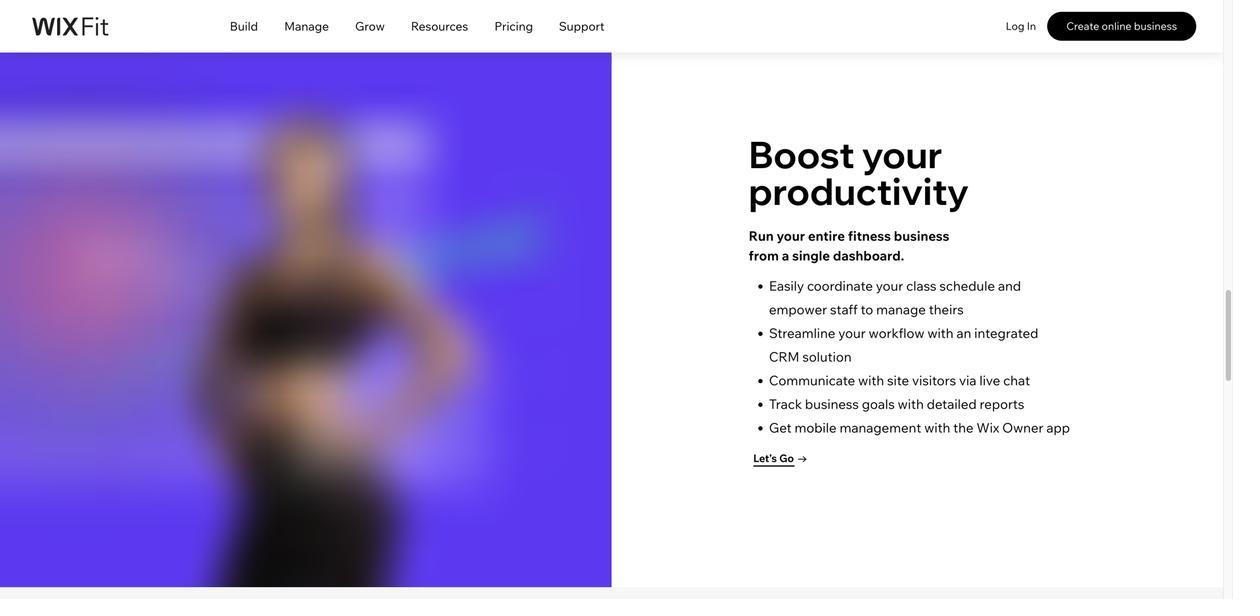 Task type: vqa. For each thing, say whether or not it's contained in the screenshot.
Create online business
yes



Task type: locate. For each thing, give the bounding box(es) containing it.
0 horizontal spatial let's go link
[[144, 469, 219, 495]]

first-
[[284, 169, 370, 215]]

0 vertical spatial go
[[780, 452, 794, 465]]

online
[[1102, 20, 1132, 33], [203, 261, 242, 278], [269, 375, 306, 392], [303, 396, 340, 413]]

crm solution
[[769, 349, 852, 365]]

0 vertical spatial let's go
[[754, 452, 794, 465]]

1 horizontal spatial create
[[1067, 20, 1100, 33]]

fitness inside provide first-rate fitness services
[[139, 206, 262, 252]]

0 vertical spatial mobile
[[386, 354, 428, 371]]

go down the packages
[[170, 475, 184, 488]]

1 horizontal spatial go
[[780, 452, 794, 465]]

0 horizontal spatial an
[[185, 261, 200, 278]]

live down fitness-
[[203, 333, 224, 350]]

0 horizontal spatial fitness
[[139, 206, 262, 252]]

0 vertical spatial an
[[185, 261, 200, 278]]

1 vertical spatial let's
[[144, 475, 167, 488]]

0 vertical spatial let's
[[754, 452, 777, 465]]

1 vertical spatial an
[[957, 325, 972, 341]]

app right owner
[[1047, 419, 1070, 436]]

pricing link
[[481, 16, 546, 45]]

go
[[780, 452, 794, 465], [170, 475, 184, 488]]

support
[[559, 19, 605, 33]]

visitors
[[912, 372, 956, 389]]

manage
[[877, 301, 926, 318]]

fitness for services
[[139, 206, 262, 252]]

1 horizontal spatial let's go link
[[754, 446, 829, 472]]

1 vertical spatial let's go
[[144, 475, 184, 488]]

let's go link down get
[[754, 446, 829, 472]]

communicate with site visitors via live chat
[[769, 372, 1031, 389]]

an
[[185, 261, 200, 278], [957, 325, 972, 341]]

0 horizontal spatial app
[[431, 354, 455, 371]]

0 horizontal spatial live
[[203, 333, 224, 350]]

1 horizontal spatial mobile
[[795, 419, 837, 436]]

go down get
[[780, 452, 794, 465]]

mobile inside "use fitness-focused website templates stream live and on-demand workout sessions engage clients through your branded mobile app let clients sign up online and pay anywhere motivate members with online programs bundle classes and sell membershipplans & packages"
[[386, 354, 428, 371]]

1 vertical spatial create
[[140, 261, 182, 278]]

sell
[[275, 417, 296, 434]]

0 horizontal spatial mobile
[[386, 354, 428, 371]]

0 horizontal spatial let's go
[[144, 475, 184, 488]]

demand
[[273, 333, 324, 350]]

log in
[[1006, 20, 1037, 33]]

sessions
[[380, 333, 432, 350]]

get
[[769, 419, 792, 436]]

live right "via"
[[980, 372, 1001, 389]]

grow
[[355, 19, 385, 33]]

motivate
[[156, 396, 209, 413]]

streamline your workflow with an integrated
[[769, 325, 1039, 341]]

clients up sign at the left bottom
[[205, 354, 246, 371]]

fitness-
[[182, 312, 227, 329]]

app
[[431, 354, 455, 371], [1047, 419, 1070, 436]]

and right the vision
[[180, 281, 204, 297]]

with down theirs
[[928, 325, 954, 341]]

packages
[[156, 438, 214, 455]]

services
[[269, 206, 419, 252]]

with for workflow
[[928, 325, 954, 341]]

1 vertical spatial go
[[170, 475, 184, 488]]

0 horizontal spatial create
[[140, 261, 182, 278]]

up
[[250, 375, 266, 392]]

and
[[998, 278, 1021, 294], [180, 281, 204, 297], [227, 333, 250, 350], [309, 375, 332, 392], [249, 417, 272, 434]]

let's go down the packages
[[144, 475, 184, 488]]

that
[[303, 261, 329, 278]]

create for create an online business that supports your vision and increases client engagement.
[[140, 261, 182, 278]]

let's go link
[[754, 446, 829, 472], [144, 469, 219, 495]]

0 horizontal spatial go
[[170, 475, 184, 488]]

focused
[[227, 312, 277, 329]]

provide first-rate fitness services
[[139, 169, 442, 252]]

with up get mobile management with the wix owner app
[[898, 396, 924, 412]]

let's
[[754, 452, 777, 465], [144, 475, 167, 488]]

let's go down get
[[754, 452, 794, 465]]

clients up 'motivate'
[[178, 375, 218, 392]]

let's go link down the packages
[[144, 469, 219, 495]]

staff
[[830, 301, 858, 318]]

0 vertical spatial app
[[431, 354, 455, 371]]

schedule
[[940, 278, 995, 294]]

business inside 'create an online business that supports your vision and increases client engagement.'
[[245, 261, 300, 278]]

and right schedule
[[998, 278, 1021, 294]]

branded
[[331, 354, 383, 371]]

live
[[203, 333, 224, 350], [980, 372, 1001, 389]]

mobile
[[386, 354, 428, 371], [795, 419, 837, 436]]

1 vertical spatial app
[[1047, 419, 1070, 436]]

vision
[[140, 281, 177, 297]]

create
[[1067, 20, 1100, 33], [140, 261, 182, 278]]

your inside "use fitness-focused website templates stream live and on-demand workout sessions engage clients through your branded mobile app let clients sign up online and pay anywhere motivate members with online programs bundle classes and sell membershipplans & packages"
[[301, 354, 328, 371]]

1 horizontal spatial let's go
[[754, 452, 794, 465]]

dashboard.
[[833, 247, 905, 264]]

an up fitness-
[[185, 261, 200, 278]]

fitness
[[139, 206, 262, 252], [848, 228, 891, 244]]

run your entire fitness business from a single dashboard.
[[749, 228, 950, 264]]

in
[[1027, 20, 1037, 33]]

and left sell
[[249, 417, 272, 434]]

reports
[[980, 396, 1025, 412]]

create right in
[[1067, 20, 1100, 33]]

with inside "use fitness-focused website templates stream live and on-demand workout sessions engage clients through your branded mobile app let clients sign up online and pay anywhere motivate members with online programs bundle classes and sell membershipplans & packages"
[[274, 396, 300, 413]]

track
[[769, 396, 802, 412]]

membershipplans
[[299, 417, 409, 434]]

business inside run your entire fitness business from a single dashboard.
[[894, 228, 950, 244]]

1 horizontal spatial fitness
[[848, 228, 891, 244]]

site element
[[217, 16, 617, 45]]

create online business
[[1067, 20, 1178, 33]]

engage
[[156, 354, 202, 371]]

through
[[249, 354, 298, 371]]

0 vertical spatial live
[[203, 333, 224, 350]]

an down theirs
[[957, 325, 972, 341]]

build
[[230, 19, 258, 33]]

go for easily coordinate your class schedule and empower staff to manage theirs
[[780, 452, 794, 465]]

with up sell
[[274, 396, 300, 413]]

with for management
[[925, 419, 951, 436]]

mobile down the sessions
[[386, 354, 428, 371]]

and inside 'create an online business that supports your vision and increases client engagement.'
[[180, 281, 204, 297]]

let's go for provide first-rate fitness services
[[144, 475, 184, 488]]

fitness for business
[[848, 228, 891, 244]]

0 horizontal spatial let's
[[144, 475, 167, 488]]

go for provide first-rate fitness services
[[170, 475, 184, 488]]

create up the vision
[[140, 261, 182, 278]]

solution
[[803, 349, 852, 365]]

let's down get
[[754, 452, 777, 465]]

communicate
[[769, 372, 856, 389]]

let
[[156, 375, 175, 392]]

log
[[1006, 20, 1025, 33]]

with
[[928, 325, 954, 341], [858, 372, 885, 389], [898, 396, 924, 412], [274, 396, 300, 413], [925, 419, 951, 436]]

fitness inside run your entire fitness business from a single dashboard.
[[848, 228, 891, 244]]

track business goals with detailed reports
[[769, 396, 1025, 412]]

1 horizontal spatial let's
[[754, 452, 777, 465]]

app down the sessions
[[431, 354, 455, 371]]

create inside 'create an online business that supports your vision and increases client engagement.'
[[140, 261, 182, 278]]

let's down the packages
[[144, 475, 167, 488]]

detailed
[[927, 396, 977, 412]]

your inside 'create an online business that supports your vision and increases client engagement.'
[[392, 261, 420, 278]]

1 vertical spatial mobile
[[795, 419, 837, 436]]

create for create online business
[[1067, 20, 1100, 33]]

from
[[749, 247, 779, 264]]

1 horizontal spatial live
[[980, 372, 1001, 389]]

0 vertical spatial create
[[1067, 20, 1100, 33]]

live inside "use fitness-focused website templates stream live and on-demand workout sessions engage clients through your branded mobile app let clients sign up online and pay anywhere motivate members with online programs bundle classes and sell membershipplans & packages"
[[203, 333, 224, 350]]

mobile right get
[[795, 419, 837, 436]]

with left the the
[[925, 419, 951, 436]]

increases
[[207, 281, 267, 297]]



Task type: describe. For each thing, give the bounding box(es) containing it.
1 vertical spatial live
[[980, 372, 1001, 389]]

website
[[280, 312, 328, 329]]

1 vertical spatial clients
[[178, 375, 218, 392]]

&
[[412, 417, 421, 434]]

sign
[[221, 375, 247, 392]]

classes
[[202, 417, 246, 434]]

programs
[[343, 396, 403, 413]]

bundle
[[156, 417, 199, 434]]

pricing
[[495, 19, 533, 33]]

resources
[[411, 19, 468, 33]]

integrated
[[975, 325, 1039, 341]]

anywhere
[[360, 375, 420, 392]]

empower
[[769, 301, 827, 318]]

an inside 'create an online business that supports your vision and increases client engagement.'
[[185, 261, 200, 278]]

supports
[[332, 261, 389, 278]]

0 vertical spatial clients
[[205, 354, 246, 371]]

theirs
[[929, 301, 964, 318]]

let's go link for provide first-rate fitness services
[[144, 469, 219, 495]]

let's for provide first-rate fitness services
[[144, 475, 167, 488]]

online inside 'create an online business that supports your vision and increases client engagement.'
[[203, 261, 242, 278]]

via
[[959, 372, 977, 389]]

manage
[[284, 19, 329, 33]]

pay
[[335, 375, 357, 392]]

log in link
[[1002, 12, 1040, 41]]

members
[[212, 396, 271, 413]]

easily coordinate your class schedule and empower staff to manage theirs
[[769, 278, 1021, 318]]

site
[[887, 372, 909, 389]]

1 horizontal spatial app
[[1047, 419, 1070, 436]]

wix
[[977, 419, 1000, 436]]

management
[[840, 419, 922, 436]]

chat
[[1004, 372, 1031, 389]]

provide
[[139, 169, 277, 215]]

single
[[792, 247, 830, 264]]

create online business link
[[1048, 12, 1197, 41]]

3video_onloy.png image
[[652, 57, 1138, 371]]

the
[[954, 419, 974, 436]]

1 horizontal spatial an
[[957, 325, 972, 341]]

on-
[[253, 333, 273, 350]]

your inside run your entire fitness business from a single dashboard.
[[777, 228, 805, 244]]

class
[[907, 278, 937, 294]]

use fitness-focused website templates stream live and on-demand workout sessions engage clients through your branded mobile app let clients sign up online and pay anywhere motivate members with online programs bundle classes and sell membershipplans & packages
[[156, 312, 455, 455]]

app inside "use fitness-focused website templates stream live and on-demand workout sessions engage clients through your branded mobile app let clients sign up online and pay anywhere motivate members with online programs bundle classes and sell membershipplans & packages"
[[431, 354, 455, 371]]

boost your productivity
[[749, 131, 969, 214]]

your inside boost your productivity
[[862, 131, 943, 177]]

coordinate
[[807, 278, 873, 294]]

rate
[[370, 169, 442, 215]]

easily
[[769, 278, 804, 294]]

entire
[[808, 228, 845, 244]]

and left on-
[[227, 333, 250, 350]]

engagement.
[[307, 281, 391, 297]]

workout
[[327, 333, 377, 350]]

crm
[[769, 349, 800, 365]]

and inside easily coordinate your class schedule and empower staff to manage theirs
[[998, 278, 1021, 294]]

and left pay
[[309, 375, 332, 392]]

workflow
[[869, 325, 925, 341]]

let's for easily coordinate your class schedule and empower staff to manage theirs
[[754, 452, 777, 465]]

use
[[156, 312, 179, 329]]

let's go for easily coordinate your class schedule and empower staff to manage theirs
[[754, 452, 794, 465]]

stream
[[156, 333, 200, 350]]

your inside easily coordinate your class schedule and empower staff to manage theirs
[[876, 278, 904, 294]]

with for goals
[[898, 396, 924, 412]]

run
[[749, 228, 774, 244]]

to
[[861, 301, 874, 318]]

with up goals
[[858, 372, 885, 389]]

productivity
[[749, 168, 969, 214]]

owner
[[1003, 419, 1044, 436]]

create an online business that supports your vision and increases client engagement.
[[140, 261, 420, 297]]

get mobile management with the wix owner app
[[769, 419, 1070, 436]]

templates
[[330, 312, 392, 329]]

goals
[[862, 396, 895, 412]]

boost
[[749, 131, 855, 177]]

client
[[269, 281, 305, 297]]

a
[[782, 247, 790, 264]]

streamline
[[769, 325, 836, 341]]

let's go link for easily coordinate your class schedule and empower staff to manage theirs
[[754, 446, 829, 472]]



